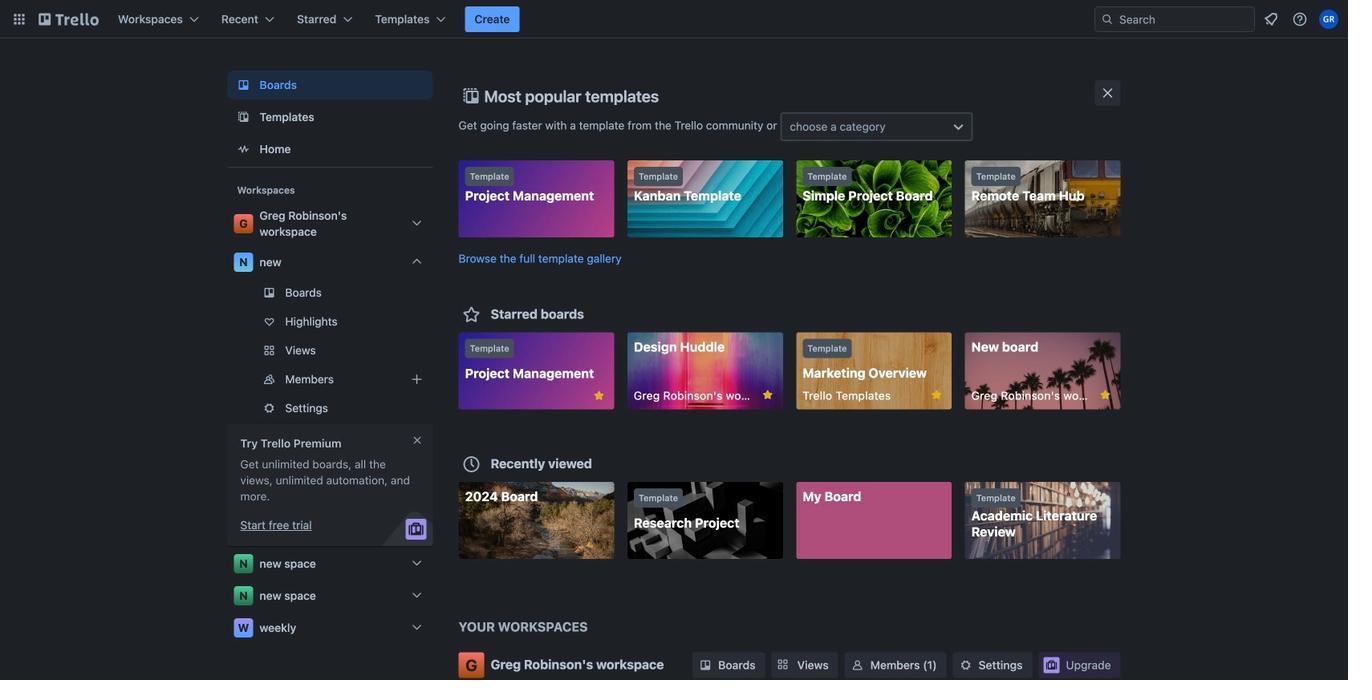 Task type: vqa. For each thing, say whether or not it's contained in the screenshot.
the bottommost Product management link
no



Task type: locate. For each thing, give the bounding box(es) containing it.
0 notifications image
[[1262, 10, 1281, 29]]

1 horizontal spatial sm image
[[958, 658, 974, 674]]

home image
[[234, 140, 253, 159]]

sm image
[[850, 658, 866, 674]]

back to home image
[[39, 6, 99, 32]]

sm image
[[697, 658, 713, 674], [958, 658, 974, 674]]

0 horizontal spatial sm image
[[697, 658, 713, 674]]

search image
[[1101, 13, 1114, 26]]

add image
[[407, 370, 427, 389]]

template board image
[[234, 108, 253, 127]]

click to unstar this board. it will be removed from your starred list. image
[[761, 388, 775, 402], [592, 389, 606, 403]]



Task type: describe. For each thing, give the bounding box(es) containing it.
greg robinson (gregrobinson96) image
[[1319, 10, 1339, 29]]

0 horizontal spatial click to unstar this board. it will be removed from your starred list. image
[[592, 389, 606, 403]]

Search field
[[1095, 6, 1255, 32]]

2 sm image from the left
[[958, 658, 974, 674]]

1 horizontal spatial click to unstar this board. it will be removed from your starred list. image
[[761, 388, 775, 402]]

1 sm image from the left
[[697, 658, 713, 674]]

primary element
[[0, 0, 1348, 39]]

open information menu image
[[1292, 11, 1308, 27]]

board image
[[234, 75, 253, 95]]



